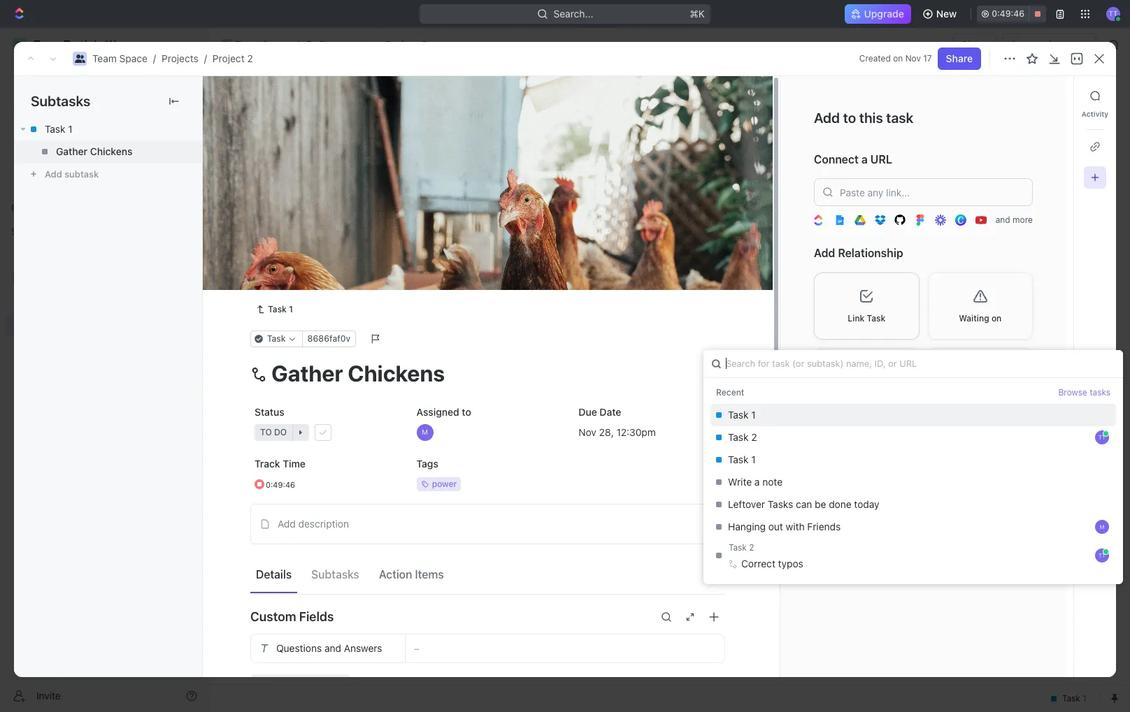 Task type: vqa. For each thing, say whether or not it's contained in the screenshot.
the left Priority
no



Task type: describe. For each thing, give the bounding box(es) containing it.
relationship
[[838, 247, 904, 260]]

action items
[[379, 569, 444, 582]]

0 horizontal spatial project 2 link
[[213, 52, 253, 64]]

new
[[937, 8, 957, 20]]

task 1 up dashboards
[[45, 123, 73, 135]]

home link
[[6, 68, 203, 90]]

and inside task sidebar content section
[[996, 215, 1011, 226]]

share button down new
[[954, 34, 997, 56]]

8686faf0v button
[[302, 331, 356, 348]]

1 horizontal spatial user group image
[[222, 41, 231, 48]]

created
[[860, 53, 891, 64]]

0 vertical spatial task 2
[[282, 268, 312, 280]]

8686faf0v
[[308, 334, 351, 344]]

team for team space
[[235, 38, 259, 50]]

chickens
[[90, 146, 133, 157]]

correct
[[742, 558, 776, 570]]

project inside project 2 link
[[386, 38, 419, 50]]

more
[[1013, 215, 1033, 226]]

upgrade
[[864, 8, 905, 20]]

to for add
[[844, 110, 857, 126]]

due
[[579, 406, 597, 418]]

1 vertical spatial project
[[213, 52, 245, 64]]

a for write
[[755, 477, 760, 488]]

add down calendar link
[[376, 197, 392, 208]]

gantt link
[[472, 126, 501, 145]]

hanging out with friends
[[728, 521, 841, 533]]

activity
[[1082, 110, 1109, 118]]

details button
[[250, 563, 297, 588]]

in
[[260, 197, 268, 208]]

nov
[[906, 53, 921, 64]]

url
[[871, 153, 893, 166]]

be
[[815, 499, 827, 511]]

share button right 17 in the top of the page
[[938, 48, 982, 70]]

do
[[274, 331, 286, 341]]

tags
[[417, 458, 439, 470]]

search...
[[554, 8, 594, 20]]

assigned to
[[417, 406, 471, 418]]

details
[[256, 569, 292, 582]]

to for assigned
[[462, 406, 471, 418]]

upgrade link
[[845, 4, 912, 24]]

friends
[[808, 521, 841, 533]]

sidebar navigation
[[0, 28, 209, 713]]

1 horizontal spatial team space link
[[218, 36, 294, 53]]

write
[[728, 477, 752, 488]]

in progress
[[260, 197, 316, 208]]

0 vertical spatial add task
[[1030, 90, 1072, 101]]

gantt
[[475, 129, 501, 141]]

action
[[379, 569, 412, 582]]

add to this task
[[814, 110, 914, 126]]

track
[[255, 458, 280, 470]]

add description button
[[255, 513, 721, 536]]

link
[[848, 313, 865, 324]]

new button
[[917, 3, 966, 25]]

gather chickens link
[[14, 141, 202, 163]]

space for team space / projects / project 2
[[119, 52, 148, 64]]

0 vertical spatial projects
[[320, 38, 357, 50]]

2 horizontal spatial add task button
[[1021, 85, 1080, 107]]

0 horizontal spatial to
[[260, 331, 271, 341]]

with
[[786, 521, 805, 533]]

list
[[314, 129, 331, 141]]

calendar
[[357, 129, 399, 141]]

1 vertical spatial add task
[[376, 197, 413, 208]]

tasks
[[768, 499, 794, 511]]

and more
[[996, 215, 1033, 226]]

team for team space / projects / project 2
[[92, 52, 117, 64]]

connect a url
[[814, 153, 893, 166]]

‎task
[[728, 454, 749, 466]]

description
[[298, 518, 349, 530]]

leftover
[[728, 499, 766, 511]]

questions and answers
[[276, 643, 382, 655]]

can
[[796, 499, 813, 511]]

Search tasks... text field
[[956, 159, 1096, 180]]

1 horizontal spatial projects link
[[302, 36, 360, 53]]

items
[[415, 569, 444, 582]]

assignees button
[[566, 161, 631, 178]]

write a note
[[728, 477, 783, 488]]

add up connect
[[814, 110, 840, 126]]

Search for task (or subtask) name, ID, or URL text field
[[704, 351, 1124, 378]]

link task button
[[814, 273, 920, 340]]

0 vertical spatial task 1 link
[[14, 118, 202, 141]]

board
[[261, 129, 288, 141]]

created on nov 17
[[860, 53, 932, 64]]

inbox link
[[6, 92, 203, 114]]

assignees
[[583, 164, 625, 174]]

link task
[[848, 313, 886, 324]]

hide
[[726, 164, 745, 174]]

docs
[[34, 120, 57, 132]]

a for connect
[[862, 153, 868, 166]]

1 horizontal spatial project 2 link
[[368, 36, 431, 53]]

1 vertical spatial share
[[946, 52, 973, 64]]

task 1 down progress
[[282, 243, 310, 255]]

favorites button
[[6, 200, 54, 217]]

table link
[[422, 126, 449, 145]]

1 tt from the top
[[1099, 435, 1106, 442]]

gather
[[56, 146, 88, 157]]

user group image
[[14, 274, 25, 283]]

due date
[[579, 406, 622, 418]]

calendar link
[[354, 126, 399, 145]]

1 vertical spatial task 2
[[728, 432, 757, 444]]

typos
[[779, 558, 804, 570]]

answers
[[344, 643, 382, 655]]

invite
[[36, 690, 61, 702]]



Task type: locate. For each thing, give the bounding box(es) containing it.
1 vertical spatial project 2
[[243, 83, 326, 106]]

2 vertical spatial to
[[462, 406, 471, 418]]

2 vertical spatial add task
[[282, 292, 323, 303]]

1 horizontal spatial to
[[462, 406, 471, 418]]

to left do
[[260, 331, 271, 341]]

/
[[297, 38, 299, 50], [363, 38, 366, 50], [153, 52, 156, 64], [204, 52, 207, 64]]

action items button
[[373, 563, 450, 588]]

task 1 up do
[[268, 304, 293, 315]]

and
[[996, 215, 1011, 226], [325, 643, 341, 655]]

1 horizontal spatial project 2
[[386, 38, 427, 50]]

note
[[763, 477, 783, 488]]

share down new button
[[962, 38, 989, 50]]

docs link
[[6, 115, 203, 138]]

share
[[962, 38, 989, 50], [946, 52, 973, 64]]

today
[[855, 499, 880, 511]]

home
[[34, 73, 60, 85]]

add left the description
[[278, 518, 296, 530]]

1 vertical spatial user group image
[[75, 55, 85, 63]]

1 vertical spatial tt
[[1099, 553, 1106, 560]]

user group image left team space
[[222, 41, 231, 48]]

a left the 'note'
[[755, 477, 760, 488]]

0 vertical spatial subtasks
[[31, 93, 90, 109]]

0 vertical spatial project
[[386, 38, 419, 50]]

0 horizontal spatial add task
[[282, 292, 323, 303]]

2 horizontal spatial add task
[[1030, 90, 1072, 101]]

task 1 link up to do
[[250, 301, 299, 318]]

0 vertical spatial add task button
[[1021, 85, 1080, 107]]

hanging
[[728, 521, 766, 533]]

custom fields button
[[250, 601, 726, 634]]

table
[[424, 129, 449, 141]]

task sidebar navigation tab list
[[1080, 85, 1111, 189]]

1
[[68, 123, 73, 135], [306, 243, 310, 255], [327, 243, 331, 254], [328, 268, 332, 278], [289, 304, 293, 315], [752, 409, 756, 421], [752, 454, 756, 466]]

0 vertical spatial tt
[[1099, 435, 1106, 442]]

subtasks inside button
[[311, 569, 359, 582]]

board link
[[258, 126, 288, 145]]

tree
[[6, 243, 203, 432]]

project 2
[[386, 38, 427, 50], [243, 83, 326, 106]]

0 vertical spatial a
[[862, 153, 868, 166]]

1 button down progress
[[313, 242, 333, 256]]

add task down automations button
[[1030, 90, 1072, 101]]

0 horizontal spatial team
[[92, 52, 117, 64]]

17
[[924, 53, 932, 64]]

project 2 link
[[368, 36, 431, 53], [213, 52, 253, 64]]

task 2
[[282, 268, 312, 280], [728, 432, 757, 444], [729, 543, 755, 553]]

task inside "link task" dropdown button
[[867, 313, 886, 324]]

add up do
[[282, 292, 300, 303]]

tasks
[[1090, 388, 1111, 398]]

custom
[[250, 610, 296, 625]]

0 horizontal spatial user group image
[[75, 55, 85, 63]]

task sidebar content section
[[780, 76, 1074, 678]]

spaces
[[11, 227, 41, 237]]

add task down calendar
[[376, 197, 413, 208]]

custom fields
[[250, 610, 334, 625]]

track time
[[255, 458, 306, 470]]

⌘k
[[690, 8, 705, 20]]

dashboards
[[34, 144, 88, 156]]

1 vertical spatial a
[[755, 477, 760, 488]]

task 1 link up chickens
[[14, 118, 202, 141]]

automations button
[[1004, 34, 1076, 55]]

1 vertical spatial subtasks
[[311, 569, 359, 582]]

add task button down automations button
[[1021, 85, 1080, 107]]

on
[[894, 53, 903, 64]]

time
[[283, 458, 306, 470]]

Edit task name text field
[[250, 360, 726, 387]]

done
[[829, 499, 852, 511]]

0 vertical spatial share
[[962, 38, 989, 50]]

space for team space
[[262, 38, 290, 50]]

0 horizontal spatial and
[[325, 643, 341, 655]]

project
[[386, 38, 419, 50], [213, 52, 245, 64], [243, 83, 306, 106]]

subtasks up fields
[[311, 569, 359, 582]]

status
[[255, 406, 285, 418]]

task
[[887, 110, 914, 126]]

1 vertical spatial space
[[119, 52, 148, 64]]

1 horizontal spatial task 1 link
[[250, 301, 299, 318]]

1 button for 2
[[315, 267, 334, 281]]

projects link
[[302, 36, 360, 53], [162, 52, 199, 64]]

task 1 link
[[14, 118, 202, 141], [250, 301, 299, 318]]

this
[[860, 110, 883, 126]]

2 tt from the top
[[1099, 553, 1106, 560]]

add task button up do
[[276, 290, 329, 306]]

connect
[[814, 153, 859, 166]]

custom fields element
[[250, 634, 726, 697]]

0 vertical spatial project 2
[[386, 38, 427, 50]]

recent
[[716, 388, 745, 398]]

progress
[[271, 197, 316, 208]]

1 vertical spatial task 1 link
[[250, 301, 299, 318]]

a inside section
[[862, 153, 868, 166]]

add task up do
[[282, 292, 323, 303]]

add task button
[[1021, 85, 1080, 107], [359, 195, 418, 211], [276, 290, 329, 306]]

0 vertical spatial to
[[844, 110, 857, 126]]

team space
[[235, 38, 290, 50]]

1 vertical spatial to
[[260, 331, 271, 341]]

1 vertical spatial and
[[325, 643, 341, 655]]

0:49:47 button
[[978, 6, 1047, 22]]

0 vertical spatial space
[[262, 38, 290, 50]]

‎task 1
[[728, 454, 756, 466]]

task 1
[[45, 123, 73, 135], [282, 243, 310, 255], [268, 304, 293, 315], [728, 409, 756, 421]]

0 horizontal spatial team space link
[[92, 52, 148, 64]]

to
[[844, 110, 857, 126], [260, 331, 271, 341], [462, 406, 471, 418]]

task 2 up do
[[282, 268, 312, 280]]

0 horizontal spatial projects
[[162, 52, 199, 64]]

0 vertical spatial and
[[996, 215, 1011, 226]]

0 horizontal spatial projects link
[[162, 52, 199, 64]]

1 horizontal spatial add task button
[[359, 195, 418, 211]]

0 horizontal spatial project 2
[[243, 83, 326, 106]]

tt down the tasks
[[1099, 435, 1106, 442]]

add left relationship
[[814, 247, 836, 260]]

out
[[769, 521, 783, 533]]

hide button
[[721, 161, 750, 178]]

favorites
[[11, 203, 48, 213]]

date
[[600, 406, 622, 418]]

add task
[[1030, 90, 1072, 101], [376, 197, 413, 208], [282, 292, 323, 303]]

questions
[[276, 643, 322, 655]]

Paste any link... text field
[[814, 179, 1033, 207]]

browse tasks
[[1059, 388, 1111, 398]]

tt down m
[[1099, 553, 1106, 560]]

1 horizontal spatial space
[[262, 38, 290, 50]]

1 horizontal spatial add task
[[376, 197, 413, 208]]

0 vertical spatial 1 button
[[313, 242, 333, 256]]

1 horizontal spatial a
[[862, 153, 868, 166]]

share button
[[954, 34, 997, 56], [938, 48, 982, 70]]

to left this on the right top of the page
[[844, 110, 857, 126]]

1 button for 1
[[313, 242, 333, 256]]

1 horizontal spatial subtasks
[[311, 569, 359, 582]]

task
[[1051, 90, 1072, 101], [45, 123, 65, 135], [394, 197, 413, 208], [282, 243, 303, 255], [282, 268, 303, 280], [303, 292, 323, 303], [268, 304, 287, 315], [867, 313, 886, 324], [728, 409, 749, 421], [728, 432, 749, 444], [729, 543, 747, 553]]

1 vertical spatial projects
[[162, 52, 199, 64]]

1 vertical spatial team
[[92, 52, 117, 64]]

share right 17 in the top of the page
[[946, 52, 973, 64]]

2 horizontal spatial to
[[844, 110, 857, 126]]

gather chickens
[[56, 146, 133, 157]]

1 button
[[313, 242, 333, 256], [315, 267, 334, 281]]

to inside task sidebar content section
[[844, 110, 857, 126]]

add description
[[278, 518, 349, 530]]

1 horizontal spatial team
[[235, 38, 259, 50]]

add inside add description button
[[278, 518, 296, 530]]

and left more
[[996, 215, 1011, 226]]

task 1 down recent
[[728, 409, 756, 421]]

tree inside sidebar navigation
[[6, 243, 203, 432]]

user group image up home link
[[75, 55, 85, 63]]

and inside custom fields element
[[325, 643, 341, 655]]

0 horizontal spatial subtasks
[[31, 93, 90, 109]]

1 vertical spatial add task button
[[359, 195, 418, 211]]

0 horizontal spatial space
[[119, 52, 148, 64]]

subtasks button
[[306, 563, 365, 588]]

2 vertical spatial project
[[243, 83, 306, 106]]

subtasks down home
[[31, 93, 90, 109]]

correct typos
[[742, 558, 804, 570]]

0 horizontal spatial add task button
[[276, 290, 329, 306]]

task 2 up ‎task 1
[[728, 432, 757, 444]]

1 horizontal spatial and
[[996, 215, 1011, 226]]

1 horizontal spatial projects
[[320, 38, 357, 50]]

0 horizontal spatial task 1 link
[[14, 118, 202, 141]]

2 vertical spatial add task button
[[276, 290, 329, 306]]

a left url
[[862, 153, 868, 166]]

0 vertical spatial user group image
[[222, 41, 231, 48]]

task 2 down 'hanging'
[[729, 543, 755, 553]]

projects
[[320, 38, 357, 50], [162, 52, 199, 64]]

0 horizontal spatial a
[[755, 477, 760, 488]]

to right assigned
[[462, 406, 471, 418]]

1 vertical spatial 1 button
[[315, 267, 334, 281]]

add down automations button
[[1030, 90, 1048, 101]]

add task button down calendar link
[[359, 195, 418, 211]]

0:49:47
[[992, 8, 1024, 19]]

and left answers
[[325, 643, 341, 655]]

m
[[1100, 524, 1105, 531]]

a
[[862, 153, 868, 166], [755, 477, 760, 488]]

2 vertical spatial task 2
[[729, 543, 755, 553]]

user group image
[[222, 41, 231, 48], [75, 55, 85, 63]]

list link
[[311, 126, 331, 145]]

automations
[[1011, 38, 1069, 50]]

inbox
[[34, 97, 58, 108]]

0 vertical spatial team
[[235, 38, 259, 50]]

1 button up 8686faf0v
[[315, 267, 334, 281]]



